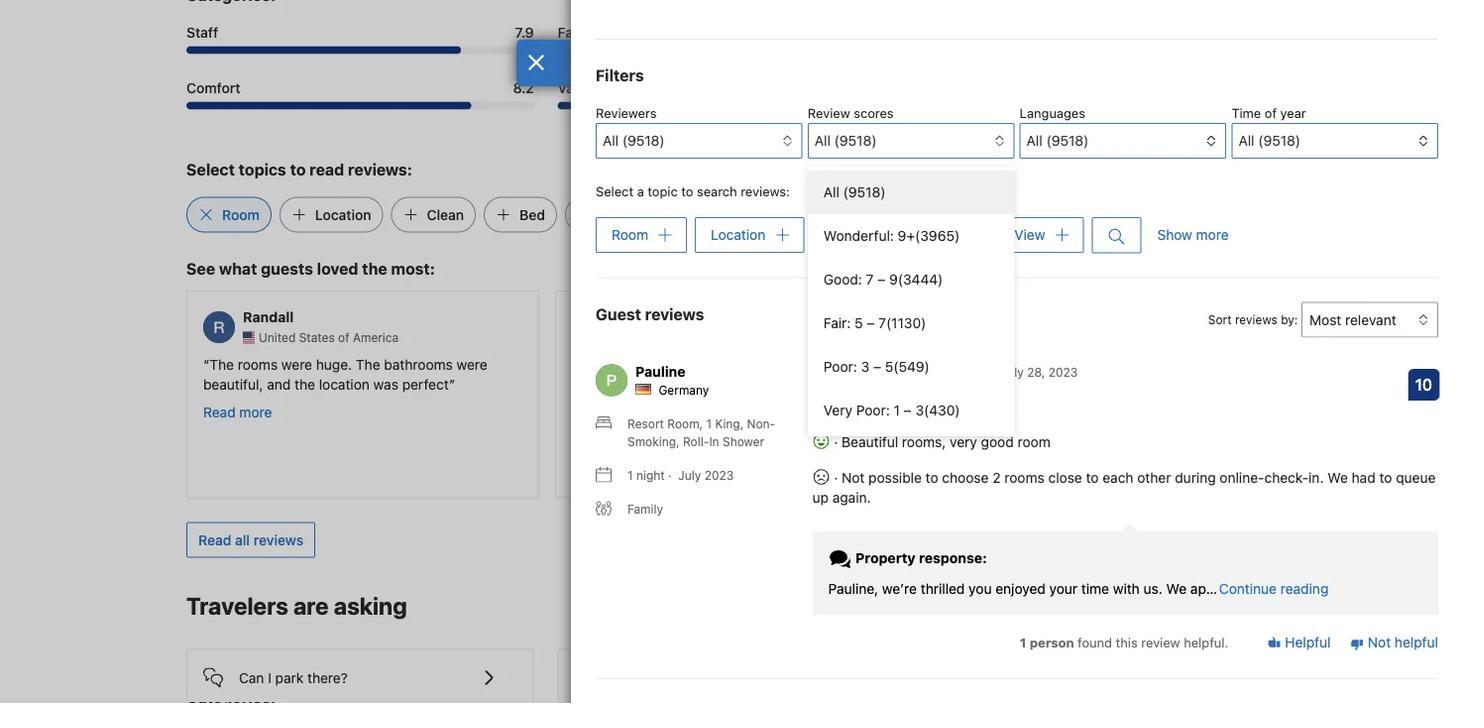 Task type: describe. For each thing, give the bounding box(es) containing it.
· beautiful rooms, very good room
[[831, 434, 1051, 450]]

my
[[754, 356, 773, 372]]

reviewers'
[[830, 365, 895, 379]]

– for 9
[[878, 271, 886, 288]]

1 were from the left
[[282, 356, 312, 372]]

show more button
[[1158, 217, 1229, 253]]

1 america from the left
[[353, 331, 399, 345]]

all (9518) button for languages
[[1020, 123, 1227, 159]]

select a topic to search reviews:
[[596, 184, 790, 199]]

year
[[1281, 106, 1307, 120]]

time inside list of reviews region
[[1082, 580, 1110, 597]]

(9518) for reviewers
[[623, 132, 665, 149]]

1 horizontal spatial reviews:
[[741, 184, 790, 199]]

time of year
[[1232, 106, 1307, 120]]

to left queue
[[1380, 469, 1393, 486]]

las
[[619, 376, 641, 392]]

united states of america
[[259, 331, 399, 345]]

very
[[824, 402, 853, 419]]

of inside michelle united states of america
[[1076, 331, 1087, 345]]

read for leon's 'read more' button
[[572, 463, 605, 479]]

leon
[[612, 309, 645, 325]]

reviews for sort
[[1236, 313, 1278, 327]]

9+
[[898, 228, 915, 244]]

(1130)
[[887, 315, 927, 331]]

0 vertical spatial location
[[315, 206, 371, 223]]

and inside " the rooms were huge. the bathrooms were beautiful, and the location was perfect
[[267, 376, 291, 392]]

a inside it was the perfect place for my husbands first time in las vegas! i loved that we had a non- smoking floor and we would definitely recommend this hotel to anyone! close to great food and luxury shopping!
[[816, 376, 824, 392]]

review scores
[[808, 106, 894, 120]]

huge.
[[316, 356, 352, 372]]

again.
[[833, 489, 871, 506]]

topics
[[239, 160, 286, 178]]

cleanliness
[[930, 24, 1005, 40]]

0 horizontal spatial loved
[[317, 259, 358, 278]]

more for randall's 'read more' button
[[239, 404, 272, 420]]

more inside show more button
[[1197, 227, 1229, 243]]

to left choose
[[926, 469, 939, 486]]

all up wonderful:
[[824, 184, 840, 200]]

read all reviews
[[198, 532, 304, 548]]

review
[[808, 106, 851, 120]]

to down would
[[715, 416, 728, 432]]

0 vertical spatial 7
[[866, 271, 874, 288]]

all (9518) up wonderful:
[[824, 184, 886, 200]]

to left great
[[826, 416, 839, 432]]

1 horizontal spatial 3
[[916, 402, 924, 419]]

see availability
[[1168, 599, 1265, 615]]

0 vertical spatial reviews:
[[348, 160, 413, 178]]

comfort 8.2 meter
[[186, 102, 534, 110]]

see
[[1219, 356, 1242, 372]]

1 horizontal spatial clean
[[828, 227, 865, 243]]

0 horizontal spatial for
[[598, 79, 616, 96]]

not possible to choose 2 rooms close to each other during online-check-in. we had to queue up again.
[[813, 469, 1436, 506]]

all (9518) for languages
[[1027, 132, 1089, 149]]

review
[[1142, 635, 1181, 649]]

check-
[[1265, 469, 1309, 486]]

pauline,
[[829, 580, 879, 597]]

to left read on the left top
[[290, 160, 306, 178]]

0 vertical spatial we
[[767, 376, 785, 392]]

0 vertical spatial clean
[[427, 206, 464, 223]]

– for 7
[[867, 315, 875, 331]]

husbands
[[777, 356, 839, 372]]

– left (430)
[[904, 402, 912, 419]]

1 horizontal spatial 5
[[885, 359, 894, 375]]

show more
[[1158, 227, 1229, 243]]

can i park there? button
[[203, 650, 517, 690]]

vegas!
[[645, 376, 688, 392]]

to left the see
[[1203, 356, 1216, 372]]

the left most:
[[362, 259, 387, 278]]

it for it was close to the main things i wanted to see a do.
[[947, 356, 956, 372]]

filters
[[596, 66, 644, 85]]

what
[[219, 259, 257, 278]]

this is a carousel with rotating slides. it displays featured reviews of the property. use the next and previous buttons to navigate. region
[[171, 283, 1293, 506]]

(9518) inside all (9518) link
[[844, 184, 886, 200]]

read for read all reviews button
[[198, 532, 231, 548]]

scored 10 element
[[1409, 369, 1440, 400]]

us.
[[1144, 580, 1163, 597]]

you
[[969, 580, 992, 597]]

0 vertical spatial 2023
[[1049, 365, 1078, 379]]

0 vertical spatial poor:
[[824, 359, 858, 375]]

queue
[[1397, 469, 1436, 486]]

0 vertical spatial view
[[601, 206, 633, 223]]

select topics to read reviews:
[[186, 160, 413, 178]]

0 horizontal spatial july
[[679, 468, 701, 482]]

i inside it was close to the main things i wanted to see a do.
[[1145, 356, 1148, 372]]

0 horizontal spatial room
[[222, 206, 260, 223]]

it was the perfect place for my husbands first time in las vegas! i loved that we had a non- smoking floor and we would definitely recommend this hotel to anyone! close to great food and luxury shopping!
[[572, 356, 876, 452]]

other
[[1138, 469, 1172, 486]]

luxury
[[633, 435, 672, 452]]

· right night at the left bottom
[[668, 468, 672, 482]]

close inside the not possible to choose 2 rooms close to each other during online-check-in. we had to queue up again.
[[1049, 469, 1083, 486]]

perfect inside it was the perfect place for my husbands first time in las vegas! i loved that we had a non- smoking floor and we would definitely recommend this hotel to anyone! close to great food and luxury shopping!
[[644, 356, 691, 372]]

2 were from the left
[[457, 356, 488, 372]]

by:
[[1281, 313, 1299, 327]]

to right "topic"
[[682, 184, 694, 199]]

1 horizontal spatial room
[[612, 227, 649, 243]]

0 horizontal spatial we
[[1167, 580, 1187, 597]]

america inside michelle united states of america
[[1091, 331, 1137, 345]]

1 person found this review helpful.
[[1020, 635, 1229, 649]]

close image
[[528, 55, 545, 70]]

beautiful
[[842, 434, 899, 450]]

(9518) for review scores
[[835, 132, 877, 149]]

1 horizontal spatial "
[[739, 435, 745, 452]]

loved inside it was the perfect place for my husbands first time in las vegas! i loved that we had a non- smoking floor and we would definitely recommend this hotel to anyone! close to great food and luxury shopping!
[[699, 376, 734, 392]]

all (9518) button for reviewers
[[596, 123, 803, 159]]

do.
[[941, 376, 960, 392]]

very
[[950, 434, 978, 450]]

all (9518) for time of year
[[1239, 132, 1301, 149]]

is there a spa?
[[611, 669, 703, 686]]

during
[[1175, 469, 1216, 486]]

wonderful:
[[824, 228, 894, 244]]

to down michelle united states of america
[[1026, 356, 1039, 372]]

all (9518) for review scores
[[815, 132, 877, 149]]

helpful button
[[1268, 633, 1331, 653]]

time inside it was the perfect place for my husbands first time in las vegas! i loved that we had a non- smoking floor and we would definitely recommend this hotel to anyone! close to great food and luxury shopping!
[[572, 376, 600, 392]]

0 horizontal spatial 5
[[855, 315, 863, 331]]

money
[[620, 79, 664, 96]]

(549)
[[894, 359, 930, 375]]

read for randall's 'read more' button
[[203, 404, 236, 420]]

smoking
[[572, 396, 626, 412]]

spa?
[[673, 669, 703, 686]]

2 the from the left
[[356, 356, 380, 372]]

close
[[786, 416, 822, 432]]

perfect inside " the rooms were huge. the bathrooms were beautiful, and the location was perfect
[[402, 376, 449, 392]]

all (9518) for reviewers
[[603, 132, 665, 149]]

non-
[[828, 376, 858, 392]]

anyone!
[[732, 416, 782, 432]]

property
[[856, 549, 916, 566]]

reviews inside button
[[254, 532, 304, 548]]

reviewed:
[[941, 365, 998, 379]]

(3444)
[[898, 271, 944, 288]]

8.1
[[1259, 24, 1277, 40]]

scores
[[854, 106, 894, 120]]

0 vertical spatial 3
[[861, 359, 870, 375]]

search
[[697, 184, 737, 199]]

all for reviewers
[[603, 132, 619, 149]]

there?
[[307, 669, 348, 686]]

online-
[[1220, 469, 1265, 486]]

definitely
[[755, 396, 813, 412]]

2 vertical spatial and
[[605, 435, 629, 452]]

great
[[842, 416, 876, 432]]

0 horizontal spatial of
[[338, 331, 350, 345]]

time
[[1232, 106, 1262, 120]]

that
[[738, 376, 763, 392]]

all for languages
[[1027, 132, 1043, 149]]

1 vertical spatial we
[[691, 396, 709, 412]]

not for helpful
[[1368, 634, 1392, 651]]

of inside the filter reviews region
[[1265, 106, 1277, 120]]

2 horizontal spatial read more button
[[941, 402, 1010, 422]]

reviewers
[[596, 106, 657, 120]]

reviewed: july 28, 2023
[[941, 365, 1078, 379]]

1 horizontal spatial location
[[711, 227, 766, 243]]

good
[[981, 434, 1014, 450]]

1 horizontal spatial bed
[[927, 227, 952, 243]]

close inside it was close to the main things i wanted to see a do.
[[988, 356, 1022, 372]]

place
[[694, 356, 729, 372]]

would
[[713, 396, 751, 412]]

"
[[203, 356, 210, 372]]

9
[[890, 271, 898, 288]]

had inside the not possible to choose 2 rooms close to each other during online-check-in. we had to queue up again.
[[1352, 469, 1376, 486]]

a inside it was close to the main things i wanted to see a do.
[[1246, 356, 1253, 372]]

property response:
[[852, 549, 988, 566]]

united inside michelle united states of america
[[997, 331, 1034, 345]]

united states of america image
[[243, 332, 255, 344]]

for inside it was the perfect place for my husbands first time in las vegas! i loved that we had a non- smoking floor and we would definitely recommend this hotel to anyone! close to great food and luxury shopping!
[[733, 356, 750, 372]]



Task type: vqa. For each thing, say whether or not it's contained in the screenshot.
entire
no



Task type: locate. For each thing, give the bounding box(es) containing it.
united down michelle
[[997, 331, 1034, 345]]

1 it from the left
[[578, 356, 587, 372]]

facilities 7.8 meter
[[558, 46, 906, 54]]

see inside button
[[1168, 599, 1193, 615]]

2023 right 28,
[[1049, 365, 1078, 379]]

select for select a topic to search reviews:
[[596, 184, 634, 199]]

july left 28,
[[1001, 365, 1024, 379]]

staff
[[186, 24, 218, 40]]

not for possible
[[842, 469, 865, 486]]

person
[[1030, 635, 1075, 649]]

1 for 1 night · july 2023
[[628, 468, 633, 482]]

0 horizontal spatial "
[[449, 376, 455, 392]]

0 horizontal spatial all (9518) button
[[596, 123, 803, 159]]

all (9518) button down value for money 7.8 meter
[[596, 123, 803, 159]]

0 horizontal spatial perfect
[[402, 376, 449, 392]]

perfect up vegas!
[[644, 356, 691, 372]]

of left "year"
[[1265, 106, 1277, 120]]

reviews right all
[[254, 532, 304, 548]]

0 vertical spatial july
[[1001, 365, 1024, 379]]

1 night · july 2023
[[628, 468, 734, 482]]

hotel
[[679, 416, 711, 432]]

all (9518) button
[[1020, 123, 1227, 159], [1232, 123, 1439, 159]]

rooms inside " the rooms were huge. the bathrooms were beautiful, and the location was perfect
[[238, 356, 278, 372]]

1 vertical spatial 2023
[[705, 468, 734, 482]]

i right things
[[1145, 356, 1148, 372]]

1 inside the filter reviews region
[[894, 402, 900, 419]]

read
[[203, 404, 236, 420], [941, 404, 974, 420], [572, 463, 605, 479], [198, 532, 231, 548]]

2 it from the left
[[947, 356, 956, 372]]

america up things
[[1091, 331, 1137, 345]]

read down beautiful,
[[203, 404, 236, 420]]

1 vertical spatial i
[[692, 376, 696, 392]]

1 vertical spatial location
[[711, 227, 766, 243]]

1 horizontal spatial of
[[1076, 331, 1087, 345]]

more right show
[[1197, 227, 1229, 243]]

0 horizontal spatial 1
[[628, 468, 633, 482]]

this up luxury
[[652, 416, 676, 432]]

a left "topic"
[[637, 184, 644, 199]]

not inside button
[[1368, 634, 1392, 651]]

1 vertical spatial 3
[[916, 402, 924, 419]]

is
[[611, 669, 621, 686]]

randall
[[243, 309, 294, 325]]

– for 5
[[874, 359, 882, 375]]

0 horizontal spatial states
[[299, 331, 335, 345]]

0 horizontal spatial all (9518) button
[[1020, 123, 1227, 159]]

first
[[843, 356, 868, 372]]

· for · beautiful rooms, very good room
[[834, 434, 838, 450]]

– left the 9
[[878, 271, 886, 288]]

1 vertical spatial for
[[733, 356, 750, 372]]

enjoyed
[[996, 580, 1046, 597]]

1 horizontal spatial perfect
[[644, 356, 691, 372]]

1 vertical spatial rooms
[[1005, 469, 1045, 486]]

we up definitely
[[767, 376, 785, 392]]

continue reading link
[[1220, 579, 1329, 599]]

sort reviews by:
[[1209, 313, 1299, 327]]

1 vertical spatial this
[[1116, 635, 1138, 649]]

read more down beautiful,
[[203, 404, 272, 420]]

all for time of year
[[1239, 132, 1255, 149]]

all (9518) down reviewers
[[603, 132, 665, 149]]

can
[[239, 669, 264, 686]]

perfect down bathrooms
[[402, 376, 449, 392]]

1 vertical spatial reviews:
[[741, 184, 790, 199]]

things
[[1102, 356, 1141, 372]]

1 horizontal spatial not
[[1368, 634, 1392, 651]]

1 states from the left
[[299, 331, 335, 345]]

1 all (9518) button from the left
[[1020, 123, 1227, 159]]

july down shopping!
[[679, 468, 701, 482]]

0 horizontal spatial read more
[[203, 404, 272, 420]]

the inside it was close to the main things i wanted to see a do.
[[1043, 356, 1063, 372]]

we
[[767, 376, 785, 392], [691, 396, 709, 412]]

more down beautiful,
[[239, 404, 272, 420]]

1 all (9518) button from the left
[[596, 123, 803, 159]]

poor: up beautiful on the right of the page
[[857, 402, 890, 419]]

rooms inside the not possible to choose 2 rooms close to each other during online-check-in. we had to queue up again.
[[1005, 469, 1045, 486]]

read more down food
[[572, 463, 641, 479]]

up
[[813, 489, 829, 506]]

7.9
[[515, 24, 534, 40]]

the up beautiful,
[[210, 356, 234, 372]]

states inside michelle united states of america
[[1037, 331, 1073, 345]]

all (9518) down languages
[[1027, 132, 1089, 149]]

0 horizontal spatial see
[[186, 259, 215, 278]]

1 vertical spatial we
[[1167, 580, 1187, 597]]

time left in
[[572, 376, 600, 392]]

1 vertical spatial view
[[1015, 227, 1046, 243]]

response:
[[919, 549, 988, 566]]

2 states from the left
[[1037, 331, 1073, 345]]

2 all (9518) button from the left
[[1232, 123, 1439, 159]]

wanted
[[1152, 356, 1199, 372]]

1 vertical spatial see
[[1168, 599, 1193, 615]]

0 horizontal spatial close
[[988, 356, 1022, 372]]

food
[[572, 435, 601, 452]]

1 vertical spatial clean
[[828, 227, 865, 243]]

of
[[1265, 106, 1277, 120], [338, 331, 350, 345], [1076, 331, 1087, 345]]

the up location
[[356, 356, 380, 372]]

languages
[[1020, 106, 1086, 120]]

helpful.
[[1184, 635, 1229, 649]]

(430)
[[924, 402, 961, 419]]

read more button for randall
[[203, 402, 272, 422]]

1 vertical spatial "
[[739, 435, 745, 452]]

1 vertical spatial july
[[679, 468, 701, 482]]

close left 28,
[[988, 356, 1022, 372]]

0 horizontal spatial the
[[210, 356, 234, 372]]

2 horizontal spatial 1
[[1020, 635, 1027, 649]]

was inside it was close to the main things i wanted to see a do.
[[960, 356, 985, 372]]

0 horizontal spatial read more button
[[203, 402, 272, 422]]

loved
[[317, 259, 358, 278], [699, 376, 734, 392]]

asking
[[334, 592, 407, 619]]

1 vertical spatial close
[[1049, 469, 1083, 486]]

very poor: 1 – 3 (430)
[[824, 402, 961, 419]]

1 vertical spatial bed
[[927, 227, 952, 243]]

it inside it was the perfect place for my husbands first time in las vegas! i loved that we had a non- smoking floor and we would definitely recommend this hotel to anyone! close to great food and luxury shopping!
[[578, 356, 587, 372]]

1 vertical spatial select
[[596, 184, 634, 199]]

it up smoking
[[578, 356, 587, 372]]

ap…
[[1191, 580, 1218, 597]]

location
[[319, 376, 370, 392]]

1 horizontal spatial we
[[767, 376, 785, 392]]

can i park there?
[[239, 669, 348, 686]]

1 horizontal spatial all (9518) button
[[1232, 123, 1439, 159]]

– right first
[[874, 359, 882, 375]]

i inside it was the perfect place for my husbands first time in las vegas! i loved that we had a non- smoking floor and we would definitely recommend this hotel to anyone! close to great food and luxury shopping!
[[692, 376, 696, 392]]

loved right guests
[[317, 259, 358, 278]]

availability
[[1196, 599, 1265, 615]]

1 vertical spatial loved
[[699, 376, 734, 392]]

rooms down united states of america icon
[[238, 356, 278, 372]]

perfect
[[644, 356, 691, 372], [402, 376, 449, 392]]

0 vertical spatial for
[[598, 79, 616, 96]]

0 vertical spatial this
[[652, 416, 676, 432]]

topic
[[648, 184, 678, 199]]

we inside the not possible to choose 2 rooms close to each other during online-check-in. we had to queue up again.
[[1328, 469, 1349, 486]]

0 horizontal spatial america
[[353, 331, 399, 345]]

0 vertical spatial 1
[[894, 402, 900, 419]]

1 united from the left
[[259, 331, 296, 345]]

(3965)
[[915, 228, 960, 244]]

view down select a topic to search reviews:
[[601, 206, 633, 223]]

is there a spa? button
[[575, 650, 889, 690]]

loved down place
[[699, 376, 734, 392]]

reading
[[1281, 580, 1329, 597]]

8.2
[[513, 79, 534, 96]]

0 vertical spatial and
[[267, 376, 291, 392]]

reviews for guest
[[645, 304, 705, 323]]

0 horizontal spatial had
[[789, 376, 812, 392]]

all (9518) button for review scores
[[808, 123, 1015, 159]]

and down "recommend"
[[605, 435, 629, 452]]

(9518) down "time of year"
[[1259, 132, 1301, 149]]

all down reviewers
[[603, 132, 619, 149]]

0 horizontal spatial time
[[572, 376, 600, 392]]

value
[[558, 79, 594, 96]]

the inside " the rooms were huge. the bathrooms were beautiful, and the location was perfect
[[295, 376, 315, 392]]

1 horizontal spatial read more
[[572, 463, 641, 479]]

read all reviews button
[[186, 522, 316, 558]]

the left main
[[1043, 356, 1063, 372]]

not
[[842, 469, 865, 486], [1368, 634, 1392, 651]]

location 9.0 meter
[[930, 102, 1277, 110]]

states up main
[[1037, 331, 1073, 345]]

rooms right 2
[[1005, 469, 1045, 486]]

1 horizontal spatial 2023
[[1049, 365, 1078, 379]]

2 horizontal spatial and
[[663, 396, 687, 412]]

2
[[993, 469, 1001, 486]]

good: 7 – 9 (3444)
[[824, 271, 944, 288]]

0 horizontal spatial 2023
[[705, 468, 734, 482]]

all (9518) button for time of year
[[1232, 123, 1439, 159]]

1 vertical spatial 5
[[885, 359, 894, 375]]

read more up very
[[941, 404, 1010, 420]]

poor: 3 – 5 (549)
[[824, 359, 930, 375]]

all for review scores
[[815, 132, 831, 149]]

close
[[988, 356, 1022, 372], [1049, 469, 1083, 486]]

read more button
[[203, 402, 272, 422], [941, 402, 1010, 422], [572, 462, 641, 481]]

a inside button
[[662, 669, 670, 686]]

for up that
[[733, 356, 750, 372]]

(9518) down reviewers
[[623, 132, 665, 149]]

" the rooms were huge. the bathrooms were beautiful, and the location was perfect
[[203, 356, 488, 392]]

(9518) for languages
[[1047, 132, 1089, 149]]

i down place
[[692, 376, 696, 392]]

this inside it was the perfect place for my husbands first time in las vegas! i loved that we had a non- smoking floor and we would definitely recommend this hotel to anyone! close to great food and luxury shopping!
[[652, 416, 676, 432]]

0 vertical spatial loved
[[317, 259, 358, 278]]

0 horizontal spatial rooms
[[238, 356, 278, 372]]

select for select topics to read reviews:
[[186, 160, 235, 178]]

it for it was the perfect place for my husbands first time in las vegas! i loved that we had a non- smoking floor and we would definitely recommend this hotel to anyone! close to great food and luxury shopping!
[[578, 356, 587, 372]]

was for the
[[591, 356, 616, 372]]

room down topics
[[222, 206, 260, 223]]

0 vertical spatial rooms
[[238, 356, 278, 372]]

we right the in.
[[1328, 469, 1349, 486]]

0 horizontal spatial were
[[282, 356, 312, 372]]

more for leon's 'read more' button
[[608, 463, 641, 479]]

2 united from the left
[[997, 331, 1034, 345]]

2 horizontal spatial read more
[[941, 404, 1010, 420]]

all
[[603, 132, 619, 149], [815, 132, 831, 149], [1027, 132, 1043, 149], [1239, 132, 1255, 149], [824, 184, 840, 200]]

see what guests loved the most:
[[186, 259, 435, 278]]

1 horizontal spatial 1
[[894, 402, 900, 419]]

wonderful: 9+ (3965)
[[824, 228, 960, 244]]

read more button down beautiful,
[[203, 402, 272, 422]]

1 vertical spatial perfect
[[402, 376, 449, 392]]

time left with
[[1082, 580, 1110, 597]]

bathrooms
[[384, 356, 453, 372]]

beautiful,
[[203, 376, 263, 392]]

were left huge.
[[282, 356, 312, 372]]

travelers
[[186, 592, 288, 619]]

0 horizontal spatial select
[[186, 160, 235, 178]]

1 horizontal spatial had
[[1352, 469, 1376, 486]]

1 horizontal spatial all (9518) button
[[808, 123, 1015, 159]]

a left non-
[[816, 376, 824, 392]]

more up good
[[977, 404, 1010, 420]]

read down food
[[572, 463, 605, 479]]

continue
[[1220, 580, 1277, 597]]

1 vertical spatial poor:
[[857, 402, 890, 419]]

7 down good: 7 – 9 (3444)
[[879, 315, 887, 331]]

1 left night at the left bottom
[[628, 468, 633, 482]]

clean up good:
[[828, 227, 865, 243]]

in
[[604, 376, 615, 392]]

0 horizontal spatial location
[[315, 206, 371, 223]]

we up the hotel
[[691, 396, 709, 412]]

read inside read all reviews button
[[198, 532, 231, 548]]

read more
[[203, 404, 272, 420], [941, 404, 1010, 420], [572, 463, 641, 479]]

all (9518) button down scores
[[808, 123, 1015, 159]]

filter reviews region
[[596, 63, 1439, 436]]

it inside it was close to the main things i wanted to see a do.
[[947, 356, 956, 372]]

1 horizontal spatial it
[[947, 356, 956, 372]]

1 horizontal spatial view
[[1015, 227, 1046, 243]]

(9518) up wonderful:
[[844, 184, 886, 200]]

the
[[210, 356, 234, 372], [356, 356, 380, 372]]

(9518) down languages
[[1047, 132, 1089, 149]]

pauline
[[636, 363, 686, 379]]

shopping!
[[675, 435, 739, 452]]

all (9518) button down "year"
[[1232, 123, 1439, 159]]

had inside it was the perfect place for my husbands first time in las vegas! i loved that we had a non- smoking floor and we would definitely recommend this hotel to anyone! close to great food and luxury shopping!
[[789, 376, 812, 392]]

all down review
[[815, 132, 831, 149]]

0 horizontal spatial view
[[601, 206, 633, 223]]

· down very
[[834, 434, 838, 450]]

value for money 7.8 meter
[[558, 102, 906, 110]]

1 vertical spatial not
[[1368, 634, 1392, 651]]

1 horizontal spatial was
[[591, 356, 616, 372]]

night
[[637, 468, 665, 482]]

1 horizontal spatial select
[[596, 184, 634, 199]]

not inside the not possible to choose 2 rooms close to each other during online-check-in. we had to queue up again.
[[842, 469, 865, 486]]

select left "topic"
[[596, 184, 634, 199]]

1 vertical spatial room
[[612, 227, 649, 243]]

value for money
[[558, 79, 664, 96]]

1 vertical spatial 7
[[879, 315, 887, 331]]

1 horizontal spatial for
[[733, 356, 750, 372]]

2 america from the left
[[1091, 331, 1137, 345]]

poor:
[[824, 359, 858, 375], [857, 402, 890, 419]]

1 vertical spatial and
[[663, 396, 687, 412]]

(9518) for time of year
[[1259, 132, 1301, 149]]

7.8
[[887, 24, 906, 40]]

review categories element
[[186, 0, 276, 6]]

read more for leon
[[572, 463, 641, 479]]

0 horizontal spatial not
[[842, 469, 865, 486]]

read more for randall
[[203, 404, 272, 420]]

1 the from the left
[[210, 356, 234, 372]]

1 horizontal spatial the
[[356, 356, 380, 372]]

1
[[894, 402, 900, 419], [628, 468, 633, 482], [1020, 635, 1027, 649]]

1 for 1 person found this review helpful.
[[1020, 635, 1027, 649]]

i inside button
[[268, 669, 272, 686]]

there
[[625, 669, 658, 686]]

0 horizontal spatial this
[[652, 416, 676, 432]]

reviews: right search
[[741, 184, 790, 199]]

7 left the 9
[[866, 271, 874, 288]]

fair: 5 – 7 (1130)
[[824, 315, 927, 331]]

" down anyone!
[[739, 435, 745, 452]]

had right the in.
[[1352, 469, 1376, 486]]

1 horizontal spatial this
[[1116, 635, 1138, 649]]

show
[[1158, 227, 1193, 243]]

was for close
[[960, 356, 985, 372]]

this inside list of reviews region
[[1116, 635, 1138, 649]]

park
[[275, 669, 304, 686]]

rooms,
[[902, 434, 946, 450]]

all (9518) link
[[808, 171, 1015, 214]]

the left location
[[295, 376, 315, 392]]

clean
[[427, 206, 464, 223], [828, 227, 865, 243]]

see for see what guests loved the most:
[[186, 259, 215, 278]]

the inside it was the perfect place for my husbands first time in las vegas! i loved that we had a non- smoking floor and we would definitely recommend this hotel to anyone! close to great food and luxury shopping!
[[619, 356, 640, 372]]

1 right great
[[894, 402, 900, 419]]

staff 7.9 meter
[[186, 46, 534, 54]]

select left topics
[[186, 160, 235, 178]]

see availability button
[[1156, 590, 1277, 625]]

read more button for leon
[[572, 462, 641, 481]]

all (9518) button down location 9.0 meter
[[1020, 123, 1227, 159]]

were
[[282, 356, 312, 372], [457, 356, 488, 372]]

1 horizontal spatial close
[[1049, 469, 1083, 486]]

read for 'read more' button to the right
[[941, 404, 974, 420]]

united down randall
[[259, 331, 296, 345]]

· for ·
[[831, 469, 842, 486]]

were right bathrooms
[[457, 356, 488, 372]]

all (9518)
[[603, 132, 665, 149], [815, 132, 877, 149], [1027, 132, 1089, 149], [1239, 132, 1301, 149], [824, 184, 886, 200]]

not helpful button
[[1351, 633, 1439, 653]]

0 horizontal spatial we
[[691, 396, 709, 412]]

states up huge.
[[299, 331, 335, 345]]

all down "time"
[[1239, 132, 1255, 149]]

was inside it was the perfect place for my husbands first time in las vegas! i loved that we had a non- smoking floor and we would definitely recommend this hotel to anyone! close to great food and luxury shopping!
[[591, 356, 616, 372]]

i right can
[[268, 669, 272, 686]]

reviews left by: at the right of the page
[[1236, 313, 1278, 327]]

(9518) down review scores on the right of the page
[[835, 132, 877, 149]]

2 all (9518) button from the left
[[808, 123, 1015, 159]]

was inside " the rooms were huge. the bathrooms were beautiful, and the location was perfect
[[374, 376, 399, 392]]

see for see availability
[[1168, 599, 1193, 615]]

and right beautiful,
[[267, 376, 291, 392]]

0 horizontal spatial reviews
[[254, 532, 304, 548]]

found
[[1078, 635, 1113, 649]]

0 horizontal spatial clean
[[427, 206, 464, 223]]

room down "topic"
[[612, 227, 649, 243]]

was up do.
[[960, 356, 985, 372]]

see down ap… on the bottom of the page
[[1168, 599, 1193, 615]]

1 horizontal spatial america
[[1091, 331, 1137, 345]]

– right fair:
[[867, 315, 875, 331]]

clean up most:
[[427, 206, 464, 223]]

more for 'read more' button to the right
[[977, 404, 1010, 420]]

0 vertical spatial close
[[988, 356, 1022, 372]]

it up do.
[[947, 356, 956, 372]]

2023 down shopping!
[[705, 468, 734, 482]]

2 horizontal spatial of
[[1265, 106, 1277, 120]]

2 horizontal spatial was
[[960, 356, 985, 372]]

read
[[310, 160, 344, 178]]

view up michelle
[[1015, 227, 1046, 243]]

0 vertical spatial bed
[[520, 206, 546, 223]]

0 vertical spatial select
[[186, 160, 235, 178]]

0 vertical spatial "
[[449, 376, 455, 392]]

0 vertical spatial had
[[789, 376, 812, 392]]

not up again.
[[842, 469, 865, 486]]

5 left choice
[[885, 359, 894, 375]]

this right the found
[[1116, 635, 1138, 649]]

read left all
[[198, 532, 231, 548]]

fair:
[[824, 315, 851, 331]]

to left the each
[[1086, 469, 1099, 486]]

list of reviews region
[[584, 337, 1451, 703]]

1 vertical spatial had
[[1352, 469, 1376, 486]]



